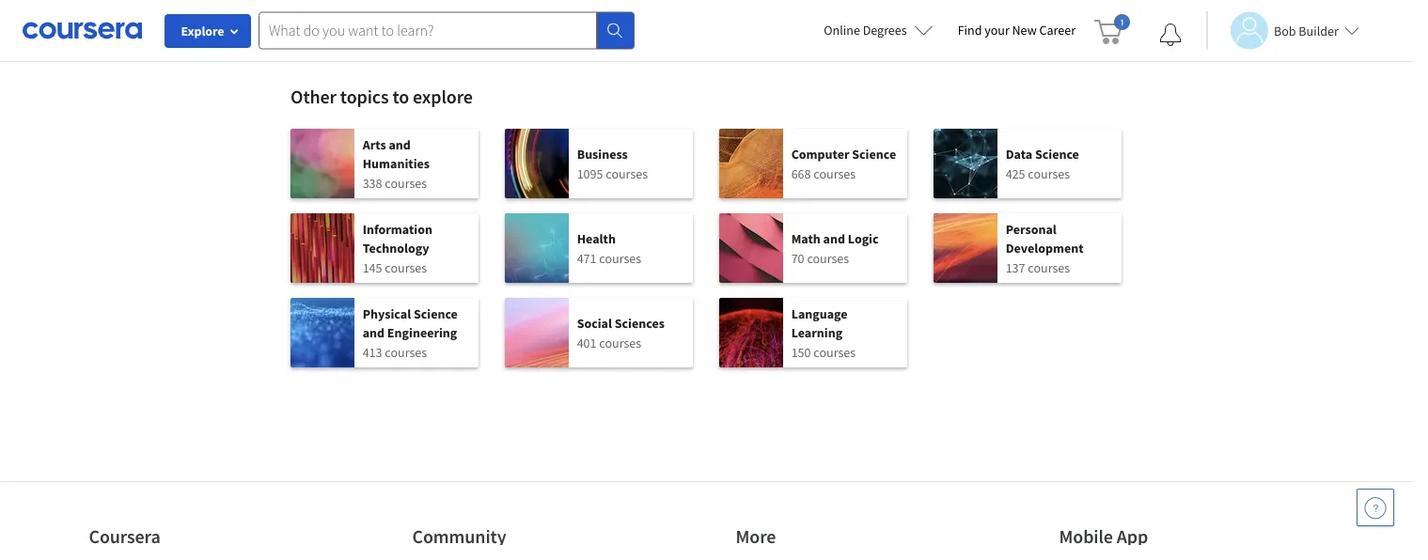 Task type: locate. For each thing, give the bounding box(es) containing it.
list
[[291, 129, 1123, 383]]

0 vertical spatial and
[[389, 136, 411, 153]]

science inside the computer science 668 courses
[[853, 145, 897, 162]]

personal development 137 courses
[[1006, 221, 1084, 276]]

computer
[[792, 145, 850, 162]]

2 horizontal spatial science
[[1036, 145, 1080, 162]]

health
[[577, 230, 616, 247]]

courses down health
[[600, 250, 642, 267]]

None search field
[[259, 12, 635, 49]]

338
[[363, 174, 382, 191]]

courses down development
[[1028, 259, 1071, 276]]

1 horizontal spatial science
[[853, 145, 897, 162]]

new
[[1013, 22, 1037, 39]]

find your new career
[[958, 22, 1076, 39]]

and
[[389, 136, 411, 153], [824, 230, 846, 247], [363, 324, 385, 341]]

science up engineering
[[414, 305, 458, 322]]

and up 413
[[363, 324, 385, 341]]

language learning 150 courses
[[792, 305, 856, 361]]

coursera image
[[23, 15, 142, 45]]

0 horizontal spatial science
[[414, 305, 458, 322]]

and up humanities
[[389, 136, 411, 153]]

science
[[853, 145, 897, 162], [1036, 145, 1080, 162], [414, 305, 458, 322]]

find your new career link
[[949, 19, 1086, 42]]

and inside physical science and engineering 413 courses
[[363, 324, 385, 341]]

and inside arts and humanities 338 courses
[[389, 136, 411, 153]]

2 horizontal spatial and
[[824, 230, 846, 247]]

courses down the computer
[[814, 165, 856, 182]]

courses down humanities
[[385, 174, 427, 191]]

explore
[[413, 85, 473, 109]]

language
[[792, 305, 848, 322]]

degrees
[[863, 22, 907, 39]]

150
[[792, 344, 811, 361]]

courses inside personal development 137 courses
[[1028, 259, 1071, 276]]

science for data science 425 courses
[[1036, 145, 1080, 162]]

bob
[[1275, 22, 1297, 39]]

information technology 145 courses
[[363, 221, 433, 276]]

1 vertical spatial and
[[824, 230, 846, 247]]

physical science and engineering 413 courses
[[363, 305, 458, 361]]

137
[[1006, 259, 1026, 276]]

bob builder button
[[1207, 12, 1360, 49]]

physical
[[363, 305, 411, 322]]

career
[[1040, 22, 1076, 39]]

courses down business
[[606, 165, 648, 182]]

668
[[792, 165, 811, 182]]

find
[[958, 22, 982, 39]]

engineering
[[387, 324, 457, 341]]

science right the computer
[[853, 145, 897, 162]]

science for physical science and engineering 413 courses
[[414, 305, 458, 322]]

courses down learning at the right bottom
[[814, 344, 856, 361]]

1 horizontal spatial and
[[389, 136, 411, 153]]

courses inside social sciences 401 courses
[[600, 334, 642, 351]]

70
[[792, 250, 805, 267]]

471
[[577, 250, 597, 267]]

courses down sciences
[[600, 334, 642, 351]]

information
[[363, 221, 433, 238]]

and right math
[[824, 230, 846, 247]]

0 horizontal spatial and
[[363, 324, 385, 341]]

401
[[577, 334, 597, 351]]

builder
[[1299, 22, 1339, 39]]

courses down technology
[[385, 259, 427, 276]]

2 vertical spatial and
[[363, 324, 385, 341]]

explore
[[181, 23, 224, 40]]

courses right 425
[[1028, 165, 1071, 182]]

your
[[985, 22, 1010, 39]]

and inside math and logic 70 courses
[[824, 230, 846, 247]]

shopping cart: 1 item image
[[1095, 14, 1131, 44]]

other topics to explore
[[291, 85, 473, 109]]

online degrees button
[[809, 9, 949, 51]]

science inside physical science and engineering 413 courses
[[414, 305, 458, 322]]

science right 'data'
[[1036, 145, 1080, 162]]

What do you want to learn? text field
[[259, 12, 597, 49]]

413
[[363, 344, 382, 361]]

logic
[[848, 230, 879, 247]]

courses down math
[[807, 250, 850, 267]]

courses down engineering
[[385, 344, 427, 361]]

courses
[[606, 165, 648, 182], [814, 165, 856, 182], [1028, 165, 1071, 182], [385, 174, 427, 191], [600, 250, 642, 267], [807, 250, 850, 267], [385, 259, 427, 276], [1028, 259, 1071, 276], [600, 334, 642, 351], [385, 344, 427, 361], [814, 344, 856, 361]]

science inside data science 425 courses
[[1036, 145, 1080, 162]]



Task type: vqa. For each thing, say whether or not it's contained in the screenshot.
help
no



Task type: describe. For each thing, give the bounding box(es) containing it.
topics
[[340, 85, 389, 109]]

courses inside data science 425 courses
[[1028, 165, 1071, 182]]

online degrees
[[824, 22, 907, 39]]

courses inside arts and humanities 338 courses
[[385, 174, 427, 191]]

courses inside language learning 150 courses
[[814, 344, 856, 361]]

other
[[291, 85, 337, 109]]

list containing arts and humanities
[[291, 129, 1123, 383]]

sciences
[[615, 315, 665, 332]]

145
[[363, 259, 382, 276]]

explore button
[[165, 14, 251, 48]]

technology
[[363, 239, 429, 256]]

social sciences 401 courses
[[577, 315, 665, 351]]

business
[[577, 145, 628, 162]]

online
[[824, 22, 861, 39]]

and for math
[[824, 230, 846, 247]]

1095
[[577, 165, 603, 182]]

help center image
[[1365, 497, 1387, 519]]

data
[[1006, 145, 1033, 162]]

data science 425 courses
[[1006, 145, 1080, 182]]

health 471 courses
[[577, 230, 642, 267]]

arts and humanities 338 courses
[[363, 136, 430, 191]]

development
[[1006, 239, 1084, 256]]

business 1095 courses
[[577, 145, 648, 182]]

courses inside physical science and engineering 413 courses
[[385, 344, 427, 361]]

courses inside business 1095 courses
[[606, 165, 648, 182]]

math and logic 70 courses
[[792, 230, 879, 267]]

science for computer science 668 courses
[[853, 145, 897, 162]]

bob builder
[[1275, 22, 1339, 39]]

computer science 668 courses
[[792, 145, 897, 182]]

arts
[[363, 136, 386, 153]]

show notifications image
[[1160, 24, 1182, 46]]

humanities
[[363, 155, 430, 172]]

425
[[1006, 165, 1026, 182]]

social
[[577, 315, 612, 332]]

to
[[393, 85, 409, 109]]

courses inside health 471 courses
[[600, 250, 642, 267]]

and for arts
[[389, 136, 411, 153]]

learning
[[792, 324, 843, 341]]

personal
[[1006, 221, 1057, 238]]

courses inside information technology 145 courses
[[385, 259, 427, 276]]

math
[[792, 230, 821, 247]]

courses inside the computer science 668 courses
[[814, 165, 856, 182]]

courses inside math and logic 70 courses
[[807, 250, 850, 267]]



